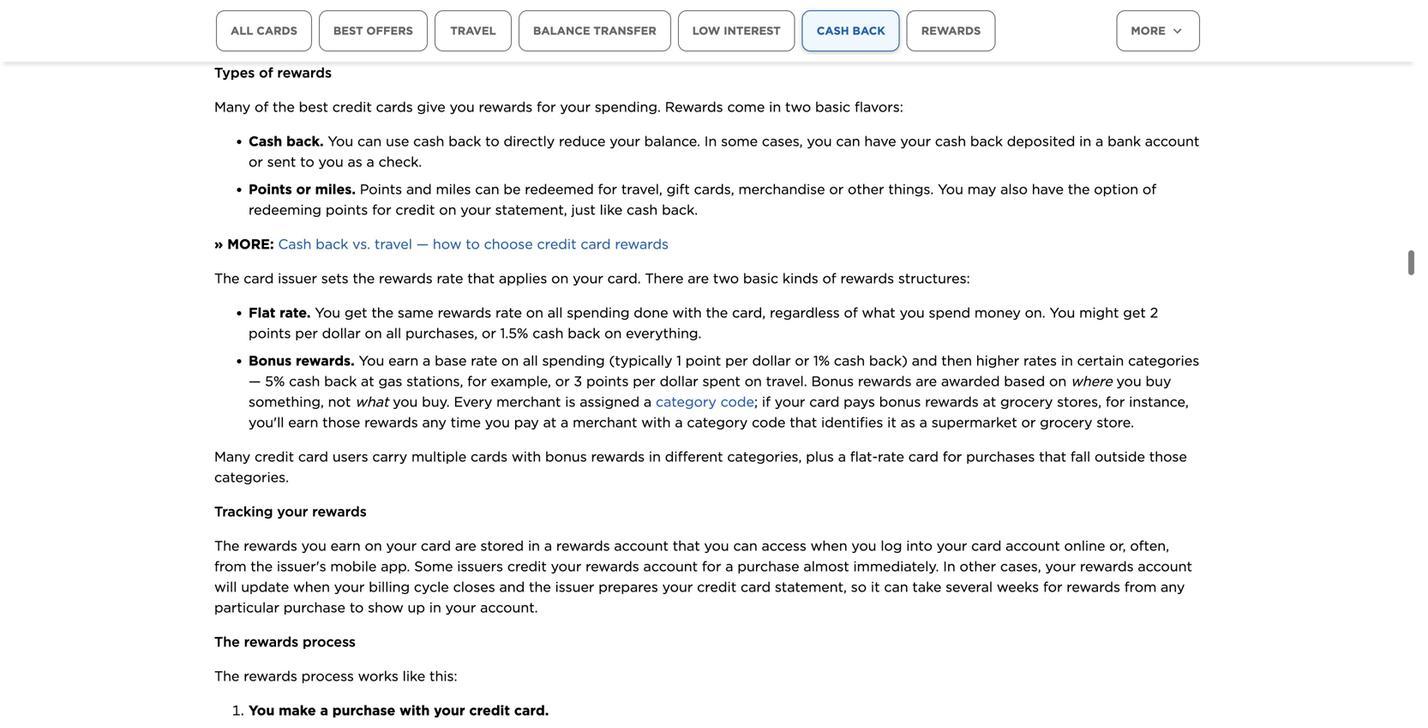 Task type: locate. For each thing, give the bounding box(es) containing it.
or up redeeming
[[296, 86, 311, 103]]

the down the rewards process
[[214, 573, 239, 589]]

as up 'miles.'
[[348, 58, 362, 75]]

2 horizontal spatial per
[[725, 257, 748, 274]]

purchase down the "issuer's" at the bottom of page
[[283, 504, 345, 521]]

0 horizontal spatial in
[[704, 38, 717, 55]]

calculates inside 'if you have a card that earns bonus rewards, the issuer looks at the category code of the merchant where you made your purchase and then applies bonus rewards as necessary. otherwise, the issuer just calculates your rewards based on the flat rate.'
[[955, 655, 1022, 672]]

1.5%
[[500, 230, 528, 247]]

to inside the rewards you earn on your card are stored in a rewards account that you can access when you log into your card account online or, often, from the issuer's mobile app. some issuers credit your rewards account for a purchase almost immediately. in other cases, your rewards account will update when your billing cycle closes and the issuer prepares your credit card statement, so it can take several weeks for rewards from any particular purchase to show up in your account.
[[350, 504, 364, 521]]

rate inside many credit card users carry multiple cards with bonus rewards in different categories, plus a flat-rate card for purchases that fall outside those categories.
[[878, 353, 904, 370]]

issuer
[[278, 175, 317, 192], [555, 484, 594, 500], [278, 634, 319, 651], [825, 634, 864, 651], [883, 655, 922, 672], [278, 703, 319, 720]]

or,
[[1109, 442, 1126, 459]]

as inside 'if you have a card that earns bonus rewards, the issuer looks at the category code of the merchant where you made your purchase and then applies bonus rewards as necessary. otherwise, the issuer just calculates your rewards based on the flat rate.'
[[687, 655, 702, 672]]

2 vertical spatial are
[[455, 442, 476, 459]]

1 vertical spatial dollar
[[752, 257, 791, 274]]

1 vertical spatial calculates
[[955, 655, 1022, 672]]

points down flat
[[249, 230, 291, 247]]

dollar inside you get the same rewards rate on all spending done with the card, regardless of what you spend money on. you might get 2 points per dollar on all purchases, or 1.5% cash back on everything.
[[322, 230, 361, 247]]

0 horizontal spatial are
[[455, 442, 476, 459]]

all inside the you earn a base rate on all spending (typically 1 point per dollar or 1% cash back) and then higher rates in certain categories — 5% cash back at gas stations, for example, or 3 points per dollar spent on travel. bonus rewards are awarded based on
[[523, 257, 538, 274]]

process for the rewards process
[[303, 538, 356, 555]]

2 vertical spatial per
[[633, 278, 656, 295]]

2 horizontal spatial merchant
[[1099, 634, 1164, 651]]

best
[[333, 24, 363, 37]]

1 vertical spatial process
[[301, 573, 354, 589]]

to
[[485, 38, 499, 55], [300, 58, 314, 75], [466, 141, 480, 157], [350, 504, 364, 521], [469, 703, 484, 720]]

0 horizontal spatial get
[[345, 209, 367, 226]]

what inside you get the same rewards rate on all spending done with the card, regardless of what you spend money on. you might get 2 points per dollar on all purchases, or 1.5% cash back on everything.
[[862, 209, 896, 226]]

that inside 'if you have a card that earns bonus rewards, the issuer looks at the category code of the merchant where you made your purchase and then applies bonus rewards as necessary. otherwise, the issuer just calculates your rewards based on the flat rate.'
[[619, 634, 647, 651]]

what you buy. every merchant is assigned a category code
[[355, 298, 754, 315]]

up
[[408, 504, 425, 521]]

0 vertical spatial calculates
[[323, 634, 392, 651]]

1 vertical spatial any
[[1161, 484, 1185, 500]]

the for the issuer calculates your rewards.
[[249, 634, 274, 651]]

earn up gas
[[388, 257, 418, 274]]

as
[[348, 58, 362, 75], [901, 319, 915, 336], [687, 655, 702, 672]]

several
[[946, 484, 993, 500]]

at inside 'if you have a card that earns bonus rewards, the issuer looks at the category code of the merchant where you made your purchase and then applies bonus rewards as necessary. otherwise, the issuer just calculates your rewards based on the flat rate.'
[[909, 634, 922, 651]]

0 vertical spatial like
[[600, 106, 623, 123]]

a inside 'if you have a card that earns bonus rewards, the issuer looks at the category code of the merchant where you made your purchase and then applies bonus rewards as necessary. otherwise, the issuer just calculates your rewards based on the flat rate.'
[[573, 634, 581, 651]]

it inside the ; if your card pays bonus rewards at grocery stores, for instance, you'll earn those rewards any time you pay at a merchant with a category code that identifies it as a supermarket or grocery store.
[[887, 319, 896, 336]]

then inside 'if you have a card that earns bonus rewards, the issuer looks at the category code of the merchant where you made your purchase and then applies bonus rewards as necessary. otherwise, the issuer just calculates your rewards based on the flat rate.'
[[496, 655, 527, 672]]

cash down all cards
[[249, 38, 282, 55]]

then up awarded
[[941, 257, 972, 274]]

tracking
[[214, 408, 273, 425]]

earn up mobile
[[331, 442, 361, 459]]

in
[[704, 38, 717, 55], [943, 463, 956, 480]]

are right there
[[688, 175, 709, 192]]

of inside 'if you have a card that earns bonus rewards, the issuer looks at the category code of the merchant where you made your purchase and then applies bonus rewards as necessary. otherwise, the issuer just calculates your rewards based on the flat rate.'
[[1055, 634, 1069, 651]]

two right come
[[785, 4, 811, 20]]

grocery down stores,
[[1040, 319, 1092, 336]]

many inside many credit card users carry multiple cards with bonus rewards in different categories, plus a flat-rate card for purchases that fall outside those categories.
[[214, 353, 250, 370]]

or left 1.5%
[[482, 230, 496, 247]]

1 vertical spatial from
[[1124, 484, 1157, 500]]

0 vertical spatial rate.
[[280, 209, 311, 226]]

1 vertical spatial basic
[[743, 175, 778, 192]]

0 horizontal spatial have
[[537, 634, 569, 651]]

otherwise,
[[780, 655, 852, 672]]

0 horizontal spatial when
[[293, 484, 330, 500]]

and inside the rewards you earn on your card are stored in a rewards account that you can access when you log into your card account online or, often, from the issuer's mobile app. some issuers credit your rewards account for a purchase almost immediately. in other cases, your rewards account will update when your billing cycle closes and the issuer prepares your credit card statement, so it can take several weeks for rewards from any particular purchase to show up in your account.
[[499, 484, 525, 500]]

choose
[[484, 141, 533, 157]]

bonus
[[879, 298, 921, 315], [545, 353, 587, 370], [692, 634, 734, 651], [583, 655, 625, 672]]

0 horizontal spatial rewards
[[665, 4, 723, 20]]

many for many credit card users carry multiple cards with bonus rewards in different categories, plus a flat-rate card for purchases that fall outside those categories.
[[214, 353, 250, 370]]

points or miles.
[[249, 86, 356, 103]]

1 vertical spatial just
[[926, 655, 950, 672]]

then down if
[[496, 655, 527, 672]]

back
[[853, 24, 885, 37]]

0 vertical spatial those
[[322, 319, 360, 336]]

1 vertical spatial as
[[901, 319, 915, 336]]

you earn a base rate on all spending (typically 1 point per dollar or 1% cash back) and then higher rates in certain categories — 5% cash back at gas stations, for example, or 3 points per dollar spent on travel. bonus rewards are awarded based on
[[249, 257, 1199, 295]]

2 vertical spatial points
[[586, 278, 629, 295]]

any inside the rewards you earn on your card are stored in a rewards account that you can access when you log into your card account online or, often, from the issuer's mobile app. some issuers credit your rewards account for a purchase almost immediately. in other cases, your rewards account will update when your billing cycle closes and the issuer prepares your credit card statement, so it can take several weeks for rewards from any particular purchase to show up in your account.
[[1161, 484, 1185, 500]]

best offers
[[333, 24, 413, 37]]

cash down redeeming
[[278, 141, 311, 157]]

and right closes
[[499, 484, 525, 500]]

1 horizontal spatial rewards
[[921, 24, 981, 37]]

1 many from the top
[[214, 4, 250, 20]]

the down particular
[[214, 538, 240, 555]]

other inside the rewards you earn on your card are stored in a rewards account that you can access when you log into your card account online or, often, from the issuer's mobile app. some issuers credit your rewards account for a purchase almost immediately. in other cases, your rewards account will update when your billing cycle closes and the issuer prepares your credit card statement, so it can take several weeks for rewards from any particular purchase to show up in your account.
[[960, 463, 996, 480]]

can
[[357, 38, 382, 55], [836, 38, 860, 55], [475, 86, 499, 103], [733, 442, 757, 459], [884, 484, 908, 500]]

cases,
[[762, 38, 803, 55], [1000, 463, 1041, 480]]

per
[[295, 230, 318, 247], [725, 257, 748, 274], [633, 278, 656, 295]]

be
[[503, 86, 521, 103]]

2 many from the top
[[214, 353, 250, 370]]

0 vertical spatial points
[[326, 106, 368, 123]]

0 horizontal spatial merchant
[[496, 298, 561, 315]]

0 horizontal spatial just
[[571, 106, 596, 123]]

(typically
[[609, 257, 672, 274]]

the
[[214, 175, 239, 192], [214, 442, 239, 459], [214, 538, 240, 555], [214, 573, 239, 589], [249, 634, 274, 651], [249, 703, 274, 720]]

gas
[[378, 278, 402, 295]]

any down buy. at left
[[422, 319, 446, 336]]

are inside the you earn a base rate on all spending (typically 1 point per dollar or 1% cash back) and then higher rates in certain categories — 5% cash back at gas stations, for example, or 3 points per dollar spent on travel. bonus rewards are awarded based on
[[916, 278, 937, 295]]

dollar down 1
[[660, 278, 698, 295]]

1 vertical spatial have
[[1032, 86, 1064, 103]]

on inside the rewards you earn on your card are stored in a rewards account that you can access when you log into your card account online or, often, from the issuer's mobile app. some issuers credit your rewards account for a purchase almost immediately. in other cases, your rewards account will update when your billing cycle closes and the issuer prepares your credit card statement, so it can take several weeks for rewards from any particular purchase to show up in your account.
[[365, 442, 382, 459]]

0 horizontal spatial points
[[249, 86, 292, 103]]

process
[[303, 538, 356, 555], [301, 573, 354, 589]]

1 horizontal spatial just
[[926, 655, 950, 672]]

a
[[1095, 38, 1103, 55], [366, 58, 374, 75], [423, 257, 431, 274], [644, 298, 652, 315], [561, 319, 569, 336], [675, 319, 683, 336], [919, 319, 927, 336], [838, 353, 846, 370], [544, 442, 552, 459], [725, 463, 733, 480], [320, 607, 328, 624], [573, 634, 581, 651]]

get down sets
[[345, 209, 367, 226]]

rewards inside you get the same rewards rate on all spending done with the card, regardless of what you spend money on. you might get 2 points per dollar on all purchases, or 1.5% cash back on everything.
[[438, 209, 491, 226]]

2 horizontal spatial earn
[[388, 257, 418, 274]]

can left the access
[[733, 442, 757, 459]]

as inside you can use cash back to directly reduce your balance. in some cases, you can have your cash back deposited in a bank account or sent to you as a check.
[[348, 58, 362, 75]]

back left 'vs.'
[[316, 141, 348, 157]]

you down best
[[328, 38, 353, 55]]

cash for cash back
[[817, 24, 849, 37]]

2 horizontal spatial are
[[916, 278, 937, 295]]

0 vertical spatial process
[[303, 538, 356, 555]]

0 vertical spatial when
[[811, 442, 847, 459]]

card inside the ; if your card pays bonus rewards at grocery stores, for instance, you'll earn those rewards any time you pay at a merchant with a category code that identifies it as a supermarket or grocery store.
[[809, 298, 839, 315]]

2 vertical spatial have
[[537, 634, 569, 651]]

the inside points and miles can be redeemed for travel, gift cards, merchandise or other things. you may also have the option of redeeming points for credit on your statement, just like cash back.
[[1068, 86, 1090, 103]]

on inside 'if you have a card that earns bonus rewards, the issuer looks at the category code of the merchant where you made your purchase and then applies bonus rewards as necessary. otherwise, the issuer just calculates your rewards based on the flat rate.'
[[1164, 655, 1181, 672]]

based inside 'if you have a card that earns bonus rewards, the issuer looks at the category code of the merchant where you made your purchase and then applies bonus rewards as necessary. otherwise, the issuer just calculates your rewards based on the flat rate.'
[[1119, 655, 1160, 672]]

regardless
[[770, 209, 840, 226]]

card up the identifies
[[809, 298, 839, 315]]

it right the identifies
[[887, 319, 896, 336]]

1 vertical spatial card.
[[514, 607, 549, 624]]

you right on.
[[1050, 209, 1075, 226]]

identifies
[[821, 319, 883, 336]]

1 vertical spatial bonus
[[811, 278, 854, 295]]

for inside the ; if your card pays bonus rewards at grocery stores, for instance, you'll earn those rewards any time you pay at a merchant with a category code that identifies it as a supermarket or grocery store.
[[1106, 298, 1125, 315]]

1 horizontal spatial earn
[[331, 442, 361, 459]]

issuer left prepares
[[555, 484, 594, 500]]

cases, inside you can use cash back to directly reduce your balance. in some cases, you can have your cash back deposited in a bank account or sent to you as a check.
[[762, 38, 803, 55]]

rate inside you get the same rewards rate on all spending done with the card, regardless of what you spend money on. you might get 2 points per dollar on all purchases, or 1.5% cash back on everything.
[[495, 209, 522, 226]]

1 vertical spatial in
[[943, 463, 956, 480]]

issuer's
[[277, 463, 326, 480]]

purchase up the issuer credits your rewards to your account.
[[401, 655, 462, 672]]

1 horizontal spatial merchant
[[573, 319, 637, 336]]

that up plus at the right
[[790, 319, 817, 336]]

0 vertical spatial basic
[[815, 4, 850, 20]]

you inside you can use cash back to directly reduce your balance. in some cases, you can have your cash back deposited in a bank account or sent to you as a check.
[[328, 38, 353, 55]]

1 vertical spatial code
[[752, 319, 786, 336]]

process up make
[[301, 573, 354, 589]]

earn down "something,"
[[288, 319, 318, 336]]

can left be
[[475, 86, 499, 103]]

come
[[727, 4, 765, 20]]

points down check.
[[360, 86, 402, 103]]

you inside the ; if your card pays bonus rewards at grocery stores, for instance, you'll earn those rewards any time you pay at a merchant with a category code that identifies it as a supermarket or grocery store.
[[485, 319, 510, 336]]

1 horizontal spatial bonus
[[811, 278, 854, 295]]

1 vertical spatial those
[[1149, 353, 1187, 370]]

you get the same rewards rate on all spending done with the card, regardless of what you spend money on. you might get 2 points per dollar on all purchases, or 1.5% cash back on everything.
[[249, 209, 1158, 247]]

log
[[881, 442, 902, 459]]

bonus up 5%
[[249, 257, 292, 274]]

back inside the you earn a base rate on all spending (typically 1 point per dollar or 1% cash back) and then higher rates in certain categories — 5% cash back at gas stations, for example, or 3 points per dollar spent on travel. bonus rewards are awarded based on
[[324, 278, 357, 295]]

1 horizontal spatial what
[[862, 209, 896, 226]]

there
[[645, 175, 684, 192]]

in inside many credit card users carry multiple cards with bonus rewards in different categories, plus a flat-rate card for purchases that fall outside those categories.
[[649, 353, 661, 370]]

have down back
[[864, 38, 896, 55]]

1 vertical spatial —
[[249, 278, 261, 295]]

you
[[450, 4, 475, 20], [807, 38, 832, 55], [318, 58, 343, 75], [900, 209, 925, 226], [1116, 278, 1141, 295], [393, 298, 418, 315], [485, 319, 510, 336], [301, 442, 326, 459], [704, 442, 729, 459], [851, 442, 876, 459], [508, 634, 533, 651], [294, 655, 319, 672]]

1 vertical spatial based
[[1119, 655, 1160, 672]]

closes
[[453, 484, 495, 500]]

rate right base at the left top
[[471, 257, 497, 274]]

your inside the ; if your card pays bonus rewards at grocery stores, for instance, you'll earn those rewards any time you pay at a merchant with a category code that identifies it as a supermarket or grocery store.
[[775, 298, 805, 315]]

you up the "issuer's" at the bottom of page
[[301, 442, 326, 459]]

rewards inside the you earn a base rate on all spending (typically 1 point per dollar or 1% cash back) and then higher rates in certain categories — 5% cash back at gas stations, for example, or 3 points per dollar spent on travel. bonus rewards are awarded based on
[[858, 278, 912, 295]]

0 horizontal spatial what
[[355, 298, 389, 315]]

1%
[[813, 257, 830, 274]]

2 horizontal spatial points
[[586, 278, 629, 295]]

you for you earn a base rate on all spending (typically 1 point per dollar or 1% cash back) and then higher rates in certain categories — 5% cash back at gas stations, for example, or 3 points per dollar spent on travel. bonus rewards are awarded based on
[[359, 257, 384, 274]]

vs.
[[352, 141, 370, 157]]

have inside points and miles can be redeemed for travel, gift cards, merchandise or other things. you may also have the option of redeeming points for credit on your statement, just like cash back.
[[1032, 86, 1064, 103]]

more
[[1131, 24, 1166, 37]]

issuer down flat
[[278, 703, 319, 720]]

0 horizontal spatial dollar
[[322, 230, 361, 247]]

show
[[368, 504, 403, 521]]

gift
[[667, 86, 690, 103]]

from up will
[[214, 463, 246, 480]]

cash left back
[[817, 24, 849, 37]]

can down best offers
[[357, 38, 382, 55]]

points up assigned at top left
[[586, 278, 629, 295]]

1 horizontal spatial calculates
[[955, 655, 1022, 672]]

low interest link
[[678, 10, 795, 51]]

with down the pay
[[512, 353, 541, 370]]

back. down gift
[[662, 106, 698, 123]]

1 vertical spatial then
[[496, 655, 527, 672]]

points up redeeming
[[249, 86, 292, 103]]

many up categories.
[[214, 353, 250, 370]]

issuer down looks
[[883, 655, 922, 672]]

1 horizontal spatial points
[[360, 86, 402, 103]]

spending inside you get the same rewards rate on all spending done with the card, regardless of what you spend money on. you might get 2 points per dollar on all purchases, or 1.5% cash back on everything.
[[567, 209, 630, 226]]

back. up sent
[[286, 38, 324, 55]]

2 vertical spatial cards
[[471, 353, 508, 370]]

all up example,
[[523, 257, 538, 274]]

how
[[433, 141, 462, 157]]

0 vertical spatial in
[[704, 38, 717, 55]]

bonus down 1%
[[811, 278, 854, 295]]

points inside points and miles can be redeemed for travel, gift cards, merchandise or other things. you may also have the option of redeeming points for credit on your statement, just like cash back.
[[360, 86, 402, 103]]

for
[[537, 4, 556, 20], [598, 86, 617, 103], [372, 106, 391, 123], [467, 278, 487, 295], [1106, 298, 1125, 315], [943, 353, 962, 370], [702, 463, 721, 480], [1043, 484, 1062, 500]]

with inside the ; if your card pays bonus rewards at grocery stores, for instance, you'll earn those rewards any time you pay at a merchant with a category code that identifies it as a supermarket or grocery store.
[[641, 319, 671, 336]]

stations,
[[406, 278, 463, 295]]

spend
[[929, 209, 970, 226]]

cash inside product offers quick filters tab list
[[817, 24, 849, 37]]

account.
[[480, 504, 538, 521], [523, 703, 583, 720]]

per up "spent"
[[725, 257, 748, 274]]

2 vertical spatial merchant
[[1099, 634, 1164, 651]]

0 horizontal spatial bonus
[[249, 257, 292, 274]]

1 vertical spatial statement,
[[775, 484, 847, 500]]

the for the rewards you earn on your card are stored in a rewards account that you can access when you log into your card account online or, often, from the issuer's mobile app. some issuers credit your rewards account for a purchase almost immediately. in other cases, your rewards account will update when your billing cycle closes and the issuer prepares your credit card statement, so it can take several weeks for rewards from any particular purchase to show up in your account.
[[214, 442, 239, 459]]

rate
[[437, 175, 463, 192], [495, 209, 522, 226], [471, 257, 497, 274], [878, 353, 904, 370]]

cards inside product offers quick filters tab list
[[257, 24, 297, 37]]

purchases,
[[405, 230, 478, 247]]

in up several
[[943, 463, 956, 480]]

credit inside many credit card users carry multiple cards with bonus rewards in different categories, plus a flat-rate card for purchases that fall outside those categories.
[[255, 353, 294, 370]]

cards down time at top left
[[471, 353, 508, 370]]

update
[[241, 484, 289, 500]]

card up flat
[[244, 175, 274, 192]]

is
[[565, 298, 576, 315]]

like down travel,
[[600, 106, 623, 123]]

rewards. up not
[[296, 257, 355, 274]]

at right looks
[[909, 634, 922, 651]]

process up the rewards process works like this:
[[303, 538, 356, 555]]

are
[[688, 175, 709, 192], [916, 278, 937, 295], [455, 442, 476, 459]]

0 horizontal spatial rewards.
[[296, 257, 355, 274]]

1 vertical spatial grocery
[[1040, 319, 1092, 336]]

1 get from the left
[[345, 209, 367, 226]]

1 vertical spatial are
[[916, 278, 937, 295]]

that inside the ; if your card pays bonus rewards at grocery stores, for instance, you'll earn those rewards any time you pay at a merchant with a category code that identifies it as a supermarket or grocery store.
[[790, 319, 817, 336]]

card left users
[[298, 353, 328, 370]]

you for you make a purchase with your credit card.
[[249, 607, 275, 624]]

cash
[[413, 38, 444, 55], [935, 38, 966, 55], [627, 106, 658, 123], [532, 230, 564, 247], [834, 257, 865, 274], [289, 278, 320, 295]]

in inside the you earn a base rate on all spending (typically 1 point per dollar or 1% cash back) and then higher rates in certain categories — 5% cash back at gas stations, for example, or 3 points per dollar spent on travel. bonus rewards are awarded based on
[[1061, 257, 1073, 274]]

with
[[672, 209, 702, 226], [641, 319, 671, 336], [512, 353, 541, 370], [400, 607, 430, 624]]

2 vertical spatial earn
[[331, 442, 361, 459]]

and right back)
[[912, 257, 937, 274]]

check.
[[379, 58, 422, 75]]

2 points from the left
[[360, 86, 402, 103]]

rate.
[[280, 209, 311, 226], [301, 676, 331, 692]]

5%
[[265, 278, 285, 295]]

1 horizontal spatial are
[[688, 175, 709, 192]]

with down this:
[[400, 607, 430, 624]]

1 horizontal spatial other
[[960, 463, 996, 480]]

and up the issuer credits your rewards to your account.
[[467, 655, 492, 672]]

0 vertical spatial statement,
[[495, 106, 567, 123]]

0 horizontal spatial statement,
[[495, 106, 567, 123]]

are left awarded
[[916, 278, 937, 295]]

1 vertical spatial applies
[[531, 655, 579, 672]]

1 horizontal spatial cards
[[376, 4, 413, 20]]

bonus inside the you earn a base rate on all spending (typically 1 point per dollar or 1% cash back) and then higher rates in certain categories — 5% cash back at gas stations, for example, or 3 points per dollar spent on travel. bonus rewards are awarded based on
[[811, 278, 854, 295]]

a inside many credit card users carry multiple cards with bonus rewards in different categories, plus a flat-rate card for purchases that fall outside those categories.
[[838, 353, 846, 370]]

1 vertical spatial it
[[871, 484, 880, 500]]

things.
[[888, 86, 934, 103]]

1 vertical spatial account.
[[523, 703, 583, 720]]

1 horizontal spatial when
[[811, 442, 847, 459]]

cases, up weeks
[[1000, 463, 1041, 480]]

those
[[322, 319, 360, 336], [1149, 353, 1187, 370]]

— left how
[[416, 141, 429, 157]]

0 horizontal spatial like
[[403, 573, 425, 589]]

bonus inside the ; if your card pays bonus rewards at grocery stores, for instance, you'll earn those rewards any time you pay at a merchant with a category code that identifies it as a supermarket or grocery store.
[[879, 298, 921, 315]]

back inside you get the same rewards rate on all spending done with the card, regardless of what you spend money on. you might get 2 points per dollar on all purchases, or 1.5% cash back on everything.
[[568, 230, 600, 247]]

or up purchases
[[1021, 319, 1036, 336]]

all cards
[[231, 24, 297, 37]]

categories,
[[727, 353, 802, 370]]

statement, down almost
[[775, 484, 847, 500]]

1 horizontal spatial card.
[[607, 175, 641, 192]]

flat-
[[850, 353, 878, 370]]

0 horizontal spatial calculates
[[323, 634, 392, 651]]

you up gas
[[359, 257, 384, 274]]

applies
[[499, 175, 547, 192], [531, 655, 579, 672]]

for inside many credit card users carry multiple cards with bonus rewards in different categories, plus a flat-rate card for purchases that fall outside those categories.
[[943, 353, 962, 370]]

you
[[328, 38, 353, 55], [938, 86, 963, 103], [315, 209, 340, 226], [1050, 209, 1075, 226], [359, 257, 384, 274], [249, 607, 275, 624]]

bank
[[1108, 38, 1141, 55]]

purchase up the issuer calculates your rewards.
[[332, 607, 395, 624]]

all
[[231, 24, 253, 37], [548, 209, 563, 226], [386, 230, 401, 247], [523, 257, 538, 274]]

in left different
[[649, 353, 661, 370]]

per up bonus rewards.
[[295, 230, 318, 247]]

card up the card issuer sets the rewards rate that applies on your card. there are two basic kinds of rewards structures:
[[581, 141, 611, 157]]

you inside points and miles can be redeemed for travel, gift cards, merchandise or other things. you may also have the option of redeeming points for credit on your statement, just like cash back.
[[938, 86, 963, 103]]

dollar up travel.
[[752, 257, 791, 274]]

cards up the cash back.
[[257, 24, 297, 37]]

for inside the you earn a base rate on all spending (typically 1 point per dollar or 1% cash back) and then higher rates in certain categories — 5% cash back at gas stations, for example, or 3 points per dollar spent on travel. bonus rewards are awarded based on
[[467, 278, 487, 295]]

category inside 'if you have a card that earns bonus rewards, the issuer looks at the category code of the merchant where you made your purchase and then applies bonus rewards as necessary. otherwise, the issuer just calculates your rewards based on the flat rate.'
[[952, 634, 1013, 651]]

you'll
[[249, 319, 284, 336]]

card.
[[607, 175, 641, 192], [514, 607, 549, 624]]

statement,
[[495, 106, 567, 123], [775, 484, 847, 500]]

0 horizontal spatial then
[[496, 655, 527, 672]]

0 horizontal spatial two
[[713, 175, 739, 192]]

with inside you get the same rewards rate on all spending done with the card, regardless of what you spend money on. you might get 2 points per dollar on all purchases, or 1.5% cash back on everything.
[[672, 209, 702, 226]]

1 points from the left
[[249, 86, 292, 103]]

same
[[398, 209, 434, 226]]

can inside points and miles can be redeemed for travel, gift cards, merchandise or other things. you may also have the option of redeeming points for credit on your statement, just like cash back.
[[475, 86, 499, 103]]

some
[[414, 463, 453, 480]]

carry
[[372, 353, 407, 370]]

the up where
[[249, 634, 274, 651]]

points inside you get the same rewards rate on all spending done with the card, regardless of what you spend money on. you might get 2 points per dollar on all purchases, or 1.5% cash back on everything.
[[249, 230, 291, 247]]

you left buy on the top of page
[[1116, 278, 1141, 295]]

more button
[[1116, 10, 1200, 51]]

the for the rewards process
[[214, 538, 240, 555]]

any down often,
[[1161, 484, 1185, 500]]

not
[[328, 298, 351, 315]]

or right merchandise
[[829, 86, 844, 103]]

0 vertical spatial account.
[[480, 504, 538, 521]]

access
[[762, 442, 806, 459]]

0 vertical spatial then
[[941, 257, 972, 274]]

issuer left sets
[[278, 175, 317, 192]]

it right so
[[871, 484, 880, 500]]

you inside you buy something, not
[[1116, 278, 1141, 295]]

2 vertical spatial category
[[952, 634, 1013, 651]]

0 horizontal spatial points
[[249, 230, 291, 247]]

cases, down the interest
[[762, 38, 803, 55]]

other inside points and miles can be redeemed for travel, gift cards, merchandise or other things. you may also have the option of redeeming points for credit on your statement, just like cash back.
[[848, 86, 884, 103]]

1 horizontal spatial from
[[1124, 484, 1157, 500]]

rewards
[[665, 4, 723, 20], [921, 24, 981, 37]]

have right also
[[1032, 86, 1064, 103]]

rate inside the you earn a base rate on all spending (typically 1 point per dollar or 1% cash back) and then higher rates in certain categories — 5% cash back at gas stations, for example, or 3 points per dollar spent on travel. bonus rewards are awarded based on
[[471, 257, 497, 274]]

rate up 1.5%
[[495, 209, 522, 226]]

rewards. left if
[[432, 634, 491, 651]]

1 vertical spatial rewards.
[[432, 634, 491, 651]]

1 vertical spatial back.
[[662, 106, 698, 123]]

have
[[864, 38, 896, 55], [1032, 86, 1064, 103], [537, 634, 569, 651]]

deposited
[[1007, 38, 1075, 55]]

0 vertical spatial just
[[571, 106, 596, 123]]

dollar up bonus rewards.
[[322, 230, 361, 247]]

account. inside the rewards you earn on your card are stored in a rewards account that you can access when you log into your card account online or, often, from the issuer's mobile app. some issuers credit your rewards account for a purchase almost immediately. in other cases, your rewards account will update when your billing cycle closes and the issuer prepares your credit card statement, so it can take several weeks for rewards from any particular purchase to show up in your account.
[[480, 504, 538, 521]]

1 vertical spatial earn
[[288, 319, 318, 336]]

that down the cash back vs. travel — how to choose credit card rewards link
[[467, 175, 495, 192]]

merchant
[[496, 298, 561, 315], [573, 319, 637, 336], [1099, 634, 1164, 651]]

you left the access
[[704, 442, 729, 459]]

0 vertical spatial cash
[[817, 24, 849, 37]]

card up several
[[971, 442, 1001, 459]]

those inside many credit card users carry multiple cards with bonus rewards in different categories, plus a flat-rate card for purchases that fall outside those categories.
[[1149, 353, 1187, 370]]

0 vertical spatial many
[[214, 4, 250, 20]]

it inside the rewards you earn on your card are stored in a rewards account that you can access when you log into your card account online or, often, from the issuer's mobile app. some issuers credit your rewards account for a purchase almost immediately. in other cases, your rewards account will update when your billing cycle closes and the issuer prepares your credit card statement, so it can take several weeks for rewards from any particular purchase to show up in your account.
[[871, 484, 880, 500]]

0 horizontal spatial as
[[348, 58, 362, 75]]

you left may
[[938, 86, 963, 103]]

two up "card,"
[[713, 175, 739, 192]]

0 horizontal spatial back.
[[286, 38, 324, 55]]

1 vertical spatial cards
[[257, 24, 297, 37]]

outside
[[1095, 353, 1145, 370]]

many of the best credit cards give you rewards for your spending. rewards come in two basic flavors:
[[214, 4, 903, 20]]

money
[[975, 209, 1021, 226]]

product offers quick filters tab list
[[216, 10, 1058, 99]]



Task type: vqa. For each thing, say whether or not it's contained in the screenshot.
2nd the $100,000 from the bottom
no



Task type: describe. For each thing, give the bounding box(es) containing it.
the for the issuer credits your rewards to your account.
[[249, 703, 274, 720]]

rewards,
[[738, 634, 795, 651]]

credit inside points and miles can be redeemed for travel, gift cards, merchandise or other things. you may also have the option of redeeming points for credit on your statement, just like cash back.
[[396, 106, 435, 123]]

at down what you buy. every merchant is assigned a category code
[[543, 319, 556, 336]]

earn inside the you earn a base rate on all spending (typically 1 point per dollar or 1% cash back) and then higher rates in certain categories — 5% cash back at gas stations, for example, or 3 points per dollar spent on travel. bonus rewards are awarded based on
[[388, 257, 418, 274]]

rewards inside many credit card users carry multiple cards with bonus rewards in different categories, plus a flat-rate card for purchases that fall outside those categories.
[[591, 353, 645, 370]]

cards,
[[694, 86, 734, 103]]

users
[[332, 353, 368, 370]]

those inside the ; if your card pays bonus rewards at grocery stores, for instance, you'll earn those rewards any time you pay at a merchant with a category code that identifies it as a supermarket or grocery store.
[[322, 319, 360, 336]]

;
[[754, 298, 758, 315]]

structures:
[[898, 175, 970, 192]]

in inside the rewards you earn on your card are stored in a rewards account that you can access when you log into your card account online or, often, from the issuer's mobile app. some issuers credit your rewards account for a purchase almost immediately. in other cases, your rewards account will update when your billing cycle closes and the issuer prepares your credit card statement, so it can take several weeks for rewards from any particular purchase to show up in your account.
[[943, 463, 956, 480]]

you make a purchase with your credit card.
[[249, 607, 549, 624]]

0 vertical spatial category
[[656, 298, 716, 315]]

take
[[912, 484, 941, 500]]

issuer inside the rewards you earn on your card are stored in a rewards account that you can access when you log into your card account online or, often, from the issuer's mobile app. some issuers credit your rewards account for a purchase almost immediately. in other cases, your rewards account will update when your billing cycle closes and the issuer prepares your credit card statement, so it can take several weeks for rewards from any particular purchase to show up in your account.
[[555, 484, 594, 500]]

purchases
[[966, 353, 1035, 370]]

1 vertical spatial like
[[403, 573, 425, 589]]

1 vertical spatial per
[[725, 257, 748, 274]]

every
[[454, 298, 492, 315]]

back. inside points and miles can be redeemed for travel, gift cards, merchandise or other things. you may also have the option of redeeming points for credit on your statement, just like cash back.
[[662, 106, 698, 123]]

supermarket
[[932, 319, 1017, 336]]

code inside 'if you have a card that earns bonus rewards, the issuer looks at the category code of the merchant where you made your purchase and then applies bonus rewards as necessary. otherwise, the issuer just calculates your rewards based on the flat rate.'
[[1017, 634, 1051, 651]]

purchase inside 'if you have a card that earns bonus rewards, the issuer looks at the category code of the merchant where you made your purchase and then applies bonus rewards as necessary. otherwise, the issuer just calculates your rewards based on the flat rate.'
[[401, 655, 462, 672]]

cash back.
[[249, 38, 324, 55]]

like inside points and miles can be redeemed for travel, gift cards, merchandise or other things. you may also have the option of redeeming points for credit on your statement, just like cash back.
[[600, 106, 623, 123]]

1 horizontal spatial per
[[633, 278, 656, 295]]

at inside the you earn a base rate on all spending (typically 1 point per dollar or 1% cash back) and then higher rates in certain categories — 5% cash back at gas stations, for example, or 3 points per dollar spent on travel. bonus rewards are awarded based on
[[361, 278, 374, 295]]

0 vertical spatial applies
[[499, 175, 547, 192]]

in inside you can use cash back to directly reduce your balance. in some cases, you can have your cash back deposited in a bank account or sent to you as a check.
[[704, 38, 717, 55]]

looks
[[869, 634, 904, 651]]

points for and
[[360, 86, 402, 103]]

you down 'cash back'
[[807, 38, 832, 55]]

cash for cash back.
[[249, 38, 282, 55]]

into
[[906, 442, 933, 459]]

travel
[[374, 141, 412, 157]]

plus
[[806, 353, 834, 370]]

all inside product offers quick filters tab list
[[231, 24, 253, 37]]

assigned
[[580, 298, 640, 315]]

give
[[417, 4, 446, 20]]

0 vertical spatial back.
[[286, 38, 324, 55]]

or inside you can use cash back to directly reduce your balance. in some cases, you can have your cash back deposited in a bank account or sent to you as a check.
[[249, 58, 263, 75]]

almost
[[804, 463, 849, 480]]

you left log
[[851, 442, 876, 459]]

different
[[665, 353, 723, 370]]

or inside the ; if your card pays bonus rewards at grocery stores, for instance, you'll earn those rewards any time you pay at a merchant with a category code that identifies it as a supermarket or grocery store.
[[1021, 319, 1036, 336]]

and inside points and miles can be redeemed for travel, gift cards, merchandise or other things. you may also have the option of redeeming points for credit on your statement, just like cash back.
[[406, 86, 432, 103]]

the rewards process
[[214, 538, 356, 555]]

0 vertical spatial —
[[416, 141, 429, 157]]

just inside points and miles can be redeemed for travel, gift cards, merchandise or other things. you may also have the option of redeeming points for credit on your statement, just like cash back.
[[571, 106, 596, 123]]

you up flat
[[294, 655, 319, 672]]

card up some
[[421, 442, 451, 459]]

card down the access
[[741, 484, 771, 500]]

per inside you get the same rewards rate on all spending done with the card, regardless of what you spend money on. you might get 2 points per dollar on all purchases, or 1.5% cash back on everything.
[[295, 230, 318, 247]]

of inside points and miles can be redeemed for travel, gift cards, merchandise or other things. you may also have the option of redeeming points for credit on your statement, just like cash back.
[[1143, 86, 1156, 103]]

you down gas
[[393, 298, 418, 315]]

cash back vs. travel — how to choose credit card rewards link
[[278, 141, 669, 157]]

often,
[[1130, 442, 1169, 459]]

store.
[[1097, 319, 1134, 336]]

something,
[[249, 298, 324, 315]]

points inside the you earn a base rate on all spending (typically 1 point per dollar or 1% cash back) and then higher rates in certain categories — 5% cash back at gas stations, for example, or 3 points per dollar spent on travel. bonus rewards are awarded based on
[[586, 278, 629, 295]]

on.
[[1025, 209, 1045, 226]]

of inside you get the same rewards rate on all spending done with the card, regardless of what you spend money on. you might get 2 points per dollar on all purchases, or 1.5% cash back on everything.
[[844, 209, 858, 226]]

travel
[[450, 24, 496, 37]]

have inside 'if you have a card that earns bonus rewards, the issuer looks at the category code of the merchant where you made your purchase and then applies bonus rewards as necessary. otherwise, the issuer just calculates your rewards based on the flat rate.'
[[537, 634, 569, 651]]

app.
[[381, 463, 410, 480]]

balance transfer
[[533, 24, 656, 37]]

card inside 'if you have a card that earns bonus rewards, the issuer looks at the category code of the merchant where you made your purchase and then applies bonus rewards as necessary. otherwise, the issuer just calculates your rewards based on the flat rate.'
[[585, 634, 615, 651]]

necessary.
[[706, 655, 775, 672]]

miles
[[436, 86, 471, 103]]

can down immediately.
[[884, 484, 908, 500]]

more:
[[227, 141, 274, 157]]

best
[[299, 4, 328, 20]]

statement, inside points and miles can be redeemed for travel, gift cards, merchandise or other things. you may also have the option of redeeming points for credit on your statement, just like cash back.
[[495, 106, 567, 123]]

0 vertical spatial cards
[[376, 4, 413, 20]]

travel,
[[621, 86, 662, 103]]

spent
[[702, 278, 741, 295]]

billing
[[369, 484, 410, 500]]

bonus inside many credit card users carry multiple cards with bonus rewards in different categories, plus a flat-rate card for purchases that fall outside those categories.
[[545, 353, 587, 370]]

at up supermarket
[[983, 298, 996, 315]]

cash inside points and miles can be redeemed for travel, gift cards, merchandise or other things. you may also have the option of redeeming points for credit on your statement, just like cash back.
[[627, 106, 658, 123]]

you for you can use cash back to directly reduce your balance. in some cases, you can have your cash back deposited in a bank account or sent to you as a check.
[[328, 38, 353, 55]]

flat
[[249, 209, 275, 226]]

mobile
[[330, 463, 377, 480]]

that inside many credit card users carry multiple cards with bonus rewards in different categories, plus a flat-rate card for purchases that fall outside those categories.
[[1039, 353, 1066, 370]]

category code link
[[656, 298, 754, 315]]

you inside you get the same rewards rate on all spending done with the card, regardless of what you spend money on. you might get 2 points per dollar on all purchases, or 1.5% cash back on everything.
[[900, 209, 925, 226]]

works
[[358, 573, 398, 589]]

all down the card issuer sets the rewards rate that applies on your card. there are two basic kinds of rewards structures:
[[548, 209, 563, 226]]

just inside 'if you have a card that earns bonus rewards, the issuer looks at the category code of the merchant where you made your purchase and then applies bonus rewards as necessary. otherwise, the issuer just calculates your rewards based on the flat rate.'
[[926, 655, 950, 672]]

many for many of the best credit cards give you rewards for your spending. rewards come in two basic flavors:
[[214, 4, 250, 20]]

back up may
[[970, 38, 1003, 55]]

if
[[495, 634, 504, 651]]

1 vertical spatial when
[[293, 484, 330, 500]]

0 vertical spatial code
[[721, 298, 754, 315]]

sets
[[321, 175, 349, 192]]

if you have a card that earns bonus rewards, the issuer looks at the category code of the merchant where you made your purchase and then applies bonus rewards as necessary. otherwise, the issuer just calculates your rewards based on the flat rate.
[[249, 634, 1181, 692]]

spending.
[[595, 4, 661, 20]]

points inside points and miles can be redeemed for travel, gift cards, merchandise or other things. you may also have the option of redeeming points for credit on your statement, just like cash back.
[[326, 106, 368, 123]]

in inside you can use cash back to directly reduce your balance. in some cases, you can have your cash back deposited in a bank account or sent to you as a check.
[[1079, 38, 1091, 55]]

rewards inside product offers quick filters tab list
[[921, 24, 981, 37]]

reduce
[[559, 38, 606, 55]]

cases, inside the rewards you earn on your card are stored in a rewards account that you can access when you log into your card account online or, often, from the issuer's mobile app. some issuers credit your rewards account for a purchase almost immediately. in other cases, your rewards account will update when your billing cycle closes and the issuer prepares your credit card statement, so it can take several weeks for rewards from any particular purchase to show up in your account.
[[1000, 463, 1041, 480]]

0 vertical spatial grocery
[[1000, 298, 1053, 315]]

or inside you get the same rewards rate on all spending done with the card, regardless of what you spend money on. you might get 2 points per dollar on all purchases, or 1.5% cash back on everything.
[[482, 230, 496, 247]]

on inside points and miles can be redeemed for travel, gift cards, merchandise or other things. you may also have the option of redeeming points for credit on your statement, just like cash back.
[[439, 106, 456, 123]]

you for you get the same rewards rate on all spending done with the card, regardless of what you spend money on. you might get 2 points per dollar on all purchases, or 1.5% cash back on everything.
[[315, 209, 340, 226]]

interest
[[724, 24, 781, 37]]

purchase down the access
[[737, 463, 799, 480]]

example,
[[491, 278, 551, 295]]

your inside points and miles can be redeemed for travel, gift cards, merchandise or other things. you may also have the option of redeeming points for credit on your statement, just like cash back.
[[460, 106, 491, 123]]

cards inside many credit card users carry multiple cards with bonus rewards in different categories, plus a flat-rate card for purchases that fall outside those categories.
[[471, 353, 508, 370]]

the for the rewards process works like this:
[[214, 573, 239, 589]]

1 horizontal spatial two
[[785, 4, 811, 20]]

or left 3
[[555, 278, 570, 295]]

you up the travel
[[450, 4, 475, 20]]

offers
[[366, 24, 413, 37]]

1 horizontal spatial rewards.
[[432, 634, 491, 651]]

balance.
[[644, 38, 700, 55]]

spending inside the you earn a base rate on all spending (typically 1 point per dollar or 1% cash back) and then higher rates in certain categories — 5% cash back at gas stations, for example, or 3 points per dollar spent on travel. bonus rewards are awarded based on
[[542, 257, 605, 274]]

statement, inside the rewards you earn on your card are stored in a rewards account that you can access when you log into your card account online or, often, from the issuer's mobile app. some issuers credit your rewards account for a purchase almost immediately. in other cases, your rewards account will update when your billing cycle closes and the issuer prepares your credit card statement, so it can take several weeks for rewards from any particular purchase to show up in your account.
[[775, 484, 847, 500]]

rates
[[1023, 257, 1057, 274]]

1 vertical spatial what
[[355, 298, 389, 315]]

2 vertical spatial cash
[[278, 141, 311, 157]]

back down the travel
[[448, 38, 481, 55]]

with inside many credit card users carry multiple cards with bonus rewards in different categories, plus a flat-rate card for purchases that fall outside those categories.
[[512, 353, 541, 370]]

you up 'miles.'
[[318, 58, 343, 75]]

cash inside you get the same rewards rate on all spending done with the card, regardless of what you spend money on. you might get 2 points per dollar on all purchases, or 1.5% cash back on everything.
[[532, 230, 564, 247]]

buy.
[[422, 298, 450, 315]]

higher
[[976, 257, 1019, 274]]

0 vertical spatial rewards.
[[296, 257, 355, 274]]

0 vertical spatial bonus
[[249, 257, 292, 274]]

process for the rewards process works like this:
[[301, 573, 354, 589]]

in right come
[[769, 4, 781, 20]]

low
[[692, 24, 720, 37]]

online
[[1064, 442, 1105, 459]]

redeemed
[[525, 86, 594, 103]]

some
[[721, 38, 758, 55]]

merchant inside the ; if your card pays bonus rewards at grocery stores, for instance, you'll earn those rewards any time you pay at a merchant with a category code that identifies it as a supermarket or grocery store.
[[573, 319, 637, 336]]

or inside points and miles can be redeemed for travel, gift cards, merchandise or other things. you may also have the option of redeeming points for credit on your statement, just like cash back.
[[829, 86, 844, 103]]

everything.
[[626, 230, 702, 247]]

and inside the you earn a base rate on all spending (typically 1 point per dollar or 1% cash back) and then higher rates in certain categories — 5% cash back at gas stations, for example, or 3 points per dollar spent on travel. bonus rewards are awarded based on
[[912, 257, 937, 274]]

can down 'cash back'
[[836, 38, 860, 55]]

directly
[[504, 38, 555, 55]]

point
[[686, 257, 721, 274]]

1 horizontal spatial dollar
[[660, 278, 698, 295]]

0 horizontal spatial card.
[[514, 607, 549, 624]]

earns
[[651, 634, 688, 651]]

certain
[[1077, 257, 1124, 274]]

card right "flat-"
[[908, 353, 939, 370]]

categories
[[1128, 257, 1199, 274]]

the for the card issuer sets the rewards rate that applies on your card. there are two basic kinds of rewards structures:
[[214, 175, 239, 192]]

cycle
[[414, 484, 449, 500]]

as inside the ; if your card pays bonus rewards at grocery stores, for instance, you'll earn those rewards any time you pay at a merchant with a category code that identifies it as a supermarket or grocery store.
[[901, 319, 915, 336]]

you buy something, not
[[249, 278, 1171, 315]]

that inside the rewards you earn on your card are stored in a rewards account that you can access when you log into your card account online or, often, from the issuer's mobile app. some issuers credit your rewards account for a purchase almost immediately. in other cases, your rewards account will update when your billing cycle closes and the issuer prepares your credit card statement, so it can take several weeks for rewards from any particular purchase to show up in your account.
[[673, 442, 700, 459]]

code inside the ; if your card pays bonus rewards at grocery stores, for instance, you'll earn those rewards any time you pay at a merchant with a category code that identifies it as a supermarket or grocery store.
[[752, 319, 786, 336]]

0 vertical spatial rewards
[[665, 4, 723, 20]]

transfer
[[594, 24, 656, 37]]

are inside the rewards you earn on your card are stored in a rewards account that you can access when you log into your card account online or, often, from the issuer's mobile app. some issuers credit your rewards account for a purchase almost immediately. in other cases, your rewards account will update when your billing cycle closes and the issuer prepares your credit card statement, so it can take several weeks for rewards from any particular purchase to show up in your account.
[[455, 442, 476, 459]]

in right up at left
[[429, 504, 441, 521]]

make
[[279, 607, 316, 624]]

also
[[1000, 86, 1028, 103]]

1 horizontal spatial basic
[[815, 4, 850, 20]]

then inside the you earn a base rate on all spending (typically 1 point per dollar or 1% cash back) and then higher rates in certain categories — 5% cash back at gas stations, for example, or 3 points per dollar spent on travel. bonus rewards are awarded based on
[[941, 257, 972, 274]]

the card issuer sets the rewards rate that applies on your card. there are two basic kinds of rewards structures:
[[214, 175, 970, 192]]

credits
[[323, 703, 371, 720]]

use
[[386, 38, 409, 55]]

fall
[[1071, 353, 1091, 370]]

stored
[[480, 442, 524, 459]]

issuer down make
[[278, 634, 319, 651]]

prepares
[[598, 484, 658, 500]]

weeks
[[997, 484, 1039, 500]]

in right stored
[[528, 442, 540, 459]]

based inside the you earn a base rate on all spending (typically 1 point per dollar or 1% cash back) and then higher rates in certain categories — 5% cash back at gas stations, for example, or 3 points per dollar spent on travel. bonus rewards are awarded based on
[[1004, 278, 1045, 295]]

card,
[[732, 209, 766, 226]]

miles.
[[315, 86, 356, 103]]

earn inside the rewards you earn on your card are stored in a rewards account that you can access when you log into your card account online or, often, from the issuer's mobile app. some issuers credit your rewards account for a purchase almost immediately. in other cases, your rewards account will update when your billing cycle closes and the issuer prepares your credit card statement, so it can take several weeks for rewards from any particular purchase to show up in your account.
[[331, 442, 361, 459]]

and inside 'if you have a card that earns bonus rewards, the issuer looks at the category code of the merchant where you made your purchase and then applies bonus rewards as necessary. otherwise, the issuer just calculates your rewards based on the flat rate.'
[[467, 655, 492, 672]]

all cards link
[[216, 10, 312, 51]]

rewards link
[[907, 10, 995, 51]]

rate. inside 'if you have a card that earns bonus rewards, the issuer looks at the category code of the merchant where you made your purchase and then applies bonus rewards as necessary. otherwise, the issuer just calculates your rewards based on the flat rate.'
[[301, 676, 331, 692]]

where
[[249, 655, 290, 672]]

points for or
[[249, 86, 292, 103]]

particular
[[214, 504, 279, 521]]

you right if
[[508, 634, 533, 651]]

earn inside the ; if your card pays bonus rewards at grocery stores, for instance, you'll earn those rewards any time you pay at a merchant with a category code that identifies it as a supermarket or grocery store.
[[288, 319, 318, 336]]

any inside the ; if your card pays bonus rewards at grocery stores, for instance, you'll earn those rewards any time you pay at a merchant with a category code that identifies it as a supermarket or grocery store.
[[422, 319, 446, 336]]

all down same
[[386, 230, 401, 247]]

— inside the you earn a base rate on all spending (typically 1 point per dollar or 1% cash back) and then higher rates in certain categories — 5% cash back at gas stations, for example, or 3 points per dollar spent on travel. bonus rewards are awarded based on
[[249, 278, 261, 295]]

issuer up otherwise,
[[825, 634, 864, 651]]

or left 1%
[[795, 257, 809, 274]]

applies inside 'if you have a card that earns bonus rewards, the issuer looks at the category code of the merchant where you made your purchase and then applies bonus rewards as necessary. otherwise, the issuer just calculates your rewards based on the flat rate.'
[[531, 655, 579, 672]]

instance,
[[1129, 298, 1189, 315]]

0 vertical spatial merchant
[[496, 298, 561, 315]]

categories.
[[214, 374, 289, 391]]

2 get from the left
[[1123, 209, 1146, 226]]

have inside you can use cash back to directly reduce your balance. in some cases, you can have your cash back deposited in a bank account or sent to you as a check.
[[864, 38, 896, 55]]

account inside you can use cash back to directly reduce your balance. in some cases, you can have your cash back deposited in a bank account or sent to you as a check.
[[1145, 38, 1199, 55]]

category inside the ; if your card pays bonus rewards at grocery stores, for instance, you'll earn those rewards any time you pay at a merchant with a category code that identifies it as a supermarket or grocery store.
[[687, 319, 748, 336]]

the issuer calculates your rewards.
[[249, 634, 491, 651]]

a inside the you earn a base rate on all spending (typically 1 point per dollar or 1% cash back) and then higher rates in certain categories — 5% cash back at gas stations, for example, or 3 points per dollar spent on travel. bonus rewards are awarded based on
[[423, 257, 431, 274]]

rate down how
[[437, 175, 463, 192]]

best offers link
[[319, 10, 428, 51]]

2 horizontal spatial dollar
[[752, 257, 791, 274]]

0 horizontal spatial from
[[214, 463, 246, 480]]



